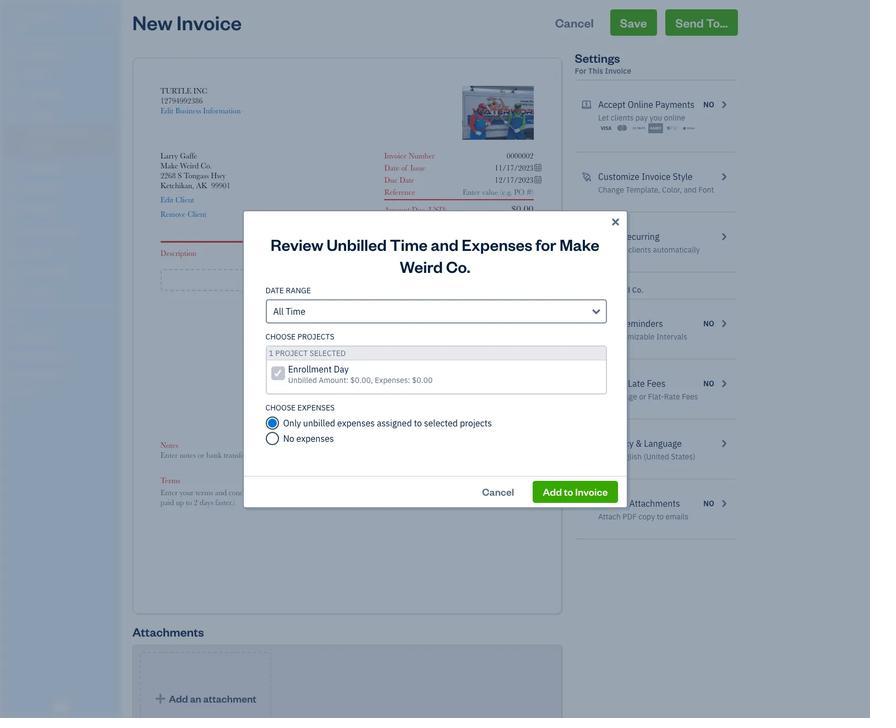 Task type: describe. For each thing, give the bounding box(es) containing it.
time inside date range field
[[286, 306, 305, 317]]

choose for choose projects
[[266, 332, 296, 341]]

1 horizontal spatial )
[[452, 396, 454, 404]]

pay
[[635, 113, 648, 123]]

to inside button
[[564, 485, 573, 498]]

emails
[[666, 512, 688, 522]]

2 chevronright image from the top
[[719, 170, 729, 183]]

2 vertical spatial due
[[419, 396, 432, 404]]

0 horizontal spatial )
[[445, 205, 447, 214]]

settings image
[[8, 386, 118, 395]]

latefees image
[[581, 377, 592, 390]]

day
[[334, 363, 349, 374]]

send reminders
[[598, 318, 663, 329]]

1 vertical spatial due
[[412, 205, 425, 214]]

turtle for turtle inc 12794992386 edit business information
[[160, 86, 191, 95]]

apps image
[[8, 316, 118, 325]]

let
[[598, 113, 609, 123]]

gaffe
[[180, 151, 197, 160]]

and for font
[[684, 185, 697, 195]]

1 vertical spatial fees
[[682, 392, 698, 402]]

invoice inside settings for this invoice
[[605, 66, 631, 76]]

0.00 0.00
[[520, 354, 534, 373]]

1 vertical spatial date
[[399, 176, 414, 184]]

let clients pay you online
[[598, 113, 685, 123]]

project
[[275, 348, 308, 358]]

no
[[283, 433, 294, 444]]

send for send to...
[[675, 15, 704, 30]]

1
[[269, 348, 273, 358]]

tongass
[[184, 171, 209, 180]]

cancel for save
[[555, 15, 594, 30]]

0 horizontal spatial attachments
[[132, 624, 204, 640]]

chevronright image for make recurring
[[719, 230, 729, 243]]

no for accept online payments
[[703, 100, 714, 110]]

0 vertical spatial (
[[427, 205, 429, 214]]

send to... button
[[665, 9, 738, 36]]

0 vertical spatial fees
[[647, 378, 666, 389]]

1 vertical spatial (
[[434, 396, 436, 404]]

s
[[178, 171, 182, 180]]

co. inside larry gaffe make weird co. 2268 s tongass hwy ketchikan, ak  99901 edit client remove client
[[201, 161, 212, 170]]

bill your clients automatically
[[598, 245, 700, 255]]

no expenses
[[283, 433, 334, 444]]

language
[[644, 438, 682, 449]]

client image
[[7, 69, 20, 80]]

selected
[[424, 417, 458, 428]]

1 vertical spatial client
[[188, 210, 207, 218]]

change
[[598, 185, 624, 195]]

0 vertical spatial client
[[175, 195, 194, 204]]

reference
[[384, 188, 415, 196]]

unbilled inside review unbilled time and expenses for make weird co.
[[327, 234, 387, 255]]

attach pdf copy to emails
[[598, 512, 688, 522]]

settings for this invoice
[[575, 50, 631, 76]]

chevronright image for no
[[719, 497, 729, 510]]

new invoice
[[132, 9, 242, 35]]

0 vertical spatial amount due ( usd )
[[384, 205, 447, 214]]

customize
[[598, 171, 640, 182]]

dashboard image
[[7, 48, 20, 59]]

accept
[[598, 99, 626, 110]]

issue
[[410, 163, 425, 172]]

larry
[[160, 151, 178, 160]]

team members image
[[8, 333, 118, 342]]

line total
[[501, 249, 534, 258]]

bank image
[[682, 123, 696, 134]]

no for charge late fees
[[703, 379, 714, 389]]

edit inside larry gaffe make weird co. 2268 s tongass hwy ketchikan, ak  99901 edit client remove client
[[160, 195, 173, 204]]

Reference Number text field
[[453, 188, 534, 196]]

cancel button for save
[[545, 9, 604, 36]]

2 horizontal spatial weird
[[609, 285, 630, 295]]

this
[[588, 66, 603, 76]]

and for expenses
[[431, 234, 459, 255]]

review
[[271, 234, 323, 255]]

2 vertical spatial amount
[[391, 396, 417, 404]]

1 0.00 from the top
[[520, 311, 534, 320]]

save
[[620, 15, 647, 30]]

0 vertical spatial rate
[[409, 249, 423, 258]]

choose for choose expenses
[[266, 403, 296, 412]]

ketchikan,
[[160, 181, 194, 190]]

owner
[[9, 22, 29, 30]]

1 vertical spatial clients
[[628, 245, 651, 255]]

intervals
[[656, 332, 687, 342]]

terms
[[160, 476, 180, 485]]

mastercard image
[[615, 123, 630, 134]]

turtle inc owner
[[9, 10, 58, 30]]

accept online payments
[[598, 99, 695, 110]]

new
[[132, 9, 173, 35]]

range
[[286, 285, 311, 295]]

1 vertical spatial usd
[[436, 396, 452, 404]]

main element
[[0, 0, 149, 718]]

0 horizontal spatial expenses
[[296, 433, 334, 444]]

weird inside review unbilled time and expenses for make weird co.
[[400, 256, 443, 277]]

due date
[[384, 176, 414, 184]]

at customizable intervals
[[598, 332, 687, 342]]

attach
[[598, 512, 621, 522]]

chevronright image for charge late fees
[[719, 377, 729, 390]]

your
[[611, 245, 626, 255]]

add an attachment image
[[154, 694, 167, 705]]

make up bill
[[598, 231, 619, 242]]

2 0.00 from the top
[[520, 333, 534, 342]]

tax
[[442, 333, 454, 342]]

1 horizontal spatial expenses
[[337, 417, 375, 428]]

report image
[[7, 288, 20, 299]]

enrollment
[[288, 363, 332, 374]]

reminders
[[620, 318, 663, 329]]

style
[[673, 171, 693, 182]]

to inside choose expenses option group
[[414, 417, 422, 428]]

larry gaffe make weird co. 2268 s tongass hwy ketchikan, ak  99901 edit client remove client
[[160, 151, 230, 218]]

invoice inside button
[[575, 485, 608, 498]]

0 vertical spatial $0.00
[[511, 204, 534, 215]]

usd,
[[598, 452, 615, 462]]

make inside larry gaffe make weird co. 2268 s tongass hwy ketchikan, ak  99901 edit client remove client
[[160, 161, 178, 170]]

flat-
[[648, 392, 664, 402]]

date of issue
[[384, 163, 425, 172]]

choose expenses
[[266, 403, 335, 412]]

$0.00 inside 1 project selected enrollment day unbilled amount: $0.00, expenses: $0.00
[[412, 375, 433, 385]]

make inside review unbilled time and expenses for make weird co.
[[560, 234, 599, 255]]

font
[[698, 185, 714, 195]]

customizable
[[608, 332, 655, 342]]

settings
[[575, 50, 620, 65]]

subtotal
[[428, 311, 454, 320]]

only
[[283, 417, 301, 428]]

usd, english (united states)
[[598, 452, 695, 462]]

hwy
[[211, 171, 226, 180]]

paintbrush image
[[581, 170, 592, 183]]

paid
[[440, 367, 454, 375]]

or
[[639, 392, 646, 402]]

expense image
[[7, 183, 20, 194]]

turtle inc 12794992386 edit business information
[[160, 86, 241, 115]]

send for send reminders
[[598, 318, 618, 329]]

edit business information button
[[160, 106, 241, 116]]

0 vertical spatial amount
[[384, 205, 410, 214]]

discount
[[426, 321, 454, 330]]

1 horizontal spatial total
[[517, 249, 534, 258]]

cancel for add to invoice
[[482, 485, 514, 498]]

freshbooks image
[[52, 701, 69, 714]]

0 vertical spatial date
[[384, 163, 399, 172]]

only unbilled expenses assigned to selected projects
[[283, 417, 492, 428]]

1 vertical spatial amount due ( usd )
[[391, 396, 454, 404]]

5 chevronright image from the top
[[719, 437, 729, 450]]

(united
[[644, 452, 669, 462]]

edit client button
[[160, 195, 194, 205]]

add to invoice
[[543, 485, 608, 498]]

apple pay image
[[665, 123, 680, 134]]

0 vertical spatial usd
[[429, 205, 445, 214]]

a
[[420, 321, 424, 330]]

projects
[[297, 332, 334, 341]]

projects
[[460, 417, 492, 428]]

date
[[266, 285, 284, 295]]

template,
[[626, 185, 660, 195]]

total inside total amount paid
[[437, 354, 454, 363]]



Task type: vqa. For each thing, say whether or not it's contained in the screenshot.
Morrel's in Morrel's Mushrooms Tisha Morrel
no



Task type: locate. For each thing, give the bounding box(es) containing it.
payments
[[655, 99, 695, 110]]

no
[[703, 100, 714, 110], [703, 319, 714, 329], [703, 379, 714, 389], [703, 499, 714, 509]]

timer image
[[7, 225, 20, 236]]

percentage or flat-rate fees
[[598, 392, 698, 402]]

2 vertical spatial to
[[657, 512, 664, 522]]

choose expenses option group
[[266, 403, 607, 445]]

2 no from the top
[[703, 319, 714, 329]]

4 chevronright image from the top
[[719, 377, 729, 390]]

1 horizontal spatial weird
[[400, 256, 443, 277]]

attachments
[[629, 498, 680, 509], [132, 624, 204, 640]]

1 vertical spatial expenses
[[296, 433, 334, 444]]

turtle up owner
[[9, 10, 40, 21]]

remove client button
[[160, 209, 207, 219]]

discover image
[[632, 123, 646, 134]]

for inside settings for this invoice
[[575, 66, 586, 76]]

0 horizontal spatial to
[[414, 417, 422, 428]]

( up selected
[[434, 396, 436, 404]]

co. down expenses
[[446, 256, 470, 277]]

time down the reference at the top of page
[[390, 234, 428, 255]]

edit inside turtle inc 12794992386 edit business information
[[160, 106, 173, 115]]

1 edit from the top
[[160, 106, 173, 115]]

for
[[536, 234, 556, 255]]

inc
[[42, 10, 58, 21], [193, 86, 207, 95]]

1 vertical spatial attachments
[[132, 624, 204, 640]]

1 horizontal spatial attachments
[[629, 498, 680, 509]]

invoices image
[[581, 497, 592, 510]]

turtle
[[9, 10, 40, 21], [160, 86, 191, 95]]

cancel inside "review unbilled time and expenses for make weird co." dialog
[[482, 485, 514, 498]]

0 vertical spatial due
[[384, 176, 398, 184]]

clients down recurring
[[628, 245, 651, 255]]

refresh image
[[581, 230, 592, 243]]

1 horizontal spatial co.
[[446, 256, 470, 277]]

cancel button
[[545, 9, 604, 36], [472, 481, 524, 503]]

expenses:
[[375, 375, 410, 385]]

automatically
[[653, 245, 700, 255]]

money image
[[7, 246, 20, 257]]

date left of
[[384, 163, 399, 172]]

weird up send reminders
[[609, 285, 630, 295]]

0 vertical spatial choose
[[266, 332, 296, 341]]

inc for turtle inc owner
[[42, 10, 58, 21]]

1 horizontal spatial (
[[434, 396, 436, 404]]

0 horizontal spatial weird
[[180, 161, 199, 170]]

1 chevronright image from the top
[[719, 230, 729, 243]]

4 0.00 from the top
[[520, 364, 534, 373]]

1 no from the top
[[703, 100, 714, 110]]

project image
[[7, 204, 20, 215]]

turtle inside turtle inc 12794992386 edit business information
[[160, 86, 191, 95]]

client right 'remove'
[[188, 210, 207, 218]]

turtle for turtle inc owner
[[9, 10, 40, 21]]

1 vertical spatial for
[[575, 285, 586, 295]]

co.
[[201, 161, 212, 170], [446, 256, 470, 277], [632, 285, 644, 295]]

amount down the expenses:
[[391, 396, 417, 404]]

3 0.00 from the top
[[520, 354, 534, 363]]

1 horizontal spatial fees
[[682, 392, 698, 402]]

usd up review unbilled time and expenses for make weird co.
[[429, 205, 445, 214]]

amount left paid
[[412, 367, 438, 375]]

1 vertical spatial $0.00
[[412, 375, 433, 385]]

due
[[384, 176, 398, 184], [412, 205, 425, 214], [419, 396, 432, 404]]

inc inside turtle inc 12794992386 edit business information
[[193, 86, 207, 95]]

0 horizontal spatial cancel button
[[472, 481, 524, 503]]

0 vertical spatial time
[[390, 234, 428, 255]]

english
[[617, 452, 642, 462]]

inc inside turtle inc owner
[[42, 10, 58, 21]]

0 vertical spatial attachments
[[629, 498, 680, 509]]

total up paid
[[437, 354, 454, 363]]

total right line
[[517, 249, 534, 258]]

add inside subtotal add a discount tax
[[405, 321, 418, 330]]

2 edit from the top
[[160, 195, 173, 204]]

0 horizontal spatial (
[[427, 205, 429, 214]]

1 vertical spatial cancel button
[[472, 481, 524, 503]]

expenses
[[337, 417, 375, 428], [296, 433, 334, 444]]

late
[[628, 378, 645, 389]]

0 vertical spatial expenses
[[337, 417, 375, 428]]

0 horizontal spatial turtle
[[9, 10, 40, 21]]

information
[[203, 106, 241, 115]]

bill
[[598, 245, 609, 255]]

chevronright image
[[719, 98, 729, 111], [719, 170, 729, 183], [719, 317, 729, 330], [719, 377, 729, 390], [719, 437, 729, 450]]

2 vertical spatial $0.00
[[516, 396, 534, 404]]

unbilled
[[327, 234, 387, 255], [288, 375, 317, 385]]

1 horizontal spatial send
[[675, 15, 704, 30]]

1 vertical spatial total
[[437, 354, 454, 363]]

chevronright image for send reminders
[[719, 317, 729, 330]]

2 chevronright image from the top
[[719, 497, 729, 510]]

1 horizontal spatial turtle
[[160, 86, 191, 95]]

1 horizontal spatial inc
[[193, 86, 207, 95]]

1 vertical spatial unbilled
[[288, 375, 317, 385]]

0 vertical spatial for
[[575, 66, 586, 76]]

due up selected
[[419, 396, 432, 404]]

chevronright image for accept online payments
[[719, 98, 729, 111]]

add
[[405, 321, 418, 330], [543, 485, 562, 498]]

choose up 1
[[266, 332, 296, 341]]

weird up date range field on the top of page
[[400, 256, 443, 277]]

1 horizontal spatial unbilled
[[327, 234, 387, 255]]

3 chevronright image from the top
[[719, 317, 729, 330]]

1 vertical spatial co.
[[446, 256, 470, 277]]

fees up flat-
[[647, 378, 666, 389]]

bank connections image
[[8, 369, 118, 378]]

2 vertical spatial weird
[[609, 285, 630, 295]]

expenses down unbilled
[[296, 433, 334, 444]]

expenses
[[462, 234, 532, 255]]

clients down accept
[[611, 113, 634, 123]]

1 horizontal spatial cancel button
[[545, 9, 604, 36]]

1 vertical spatial weird
[[400, 256, 443, 277]]

0 vertical spatial )
[[445, 205, 447, 214]]

DATE RANGE field
[[266, 299, 607, 323]]

Terms text field
[[160, 488, 534, 507]]

american express image
[[648, 123, 663, 134]]

1 vertical spatial choose
[[266, 403, 296, 412]]

1 horizontal spatial rate
[[664, 392, 680, 402]]

0 vertical spatial unbilled
[[327, 234, 387, 255]]

co. inside review unbilled time and expenses for make weird co.
[[446, 256, 470, 277]]

amount due ( usd ) up selected
[[391, 396, 454, 404]]

rate
[[409, 249, 423, 258], [664, 392, 680, 402]]

edit
[[160, 106, 173, 115], [160, 195, 173, 204]]

0.00
[[520, 311, 534, 320], [520, 333, 534, 342], [520, 354, 534, 363], [520, 364, 534, 373]]

charge
[[598, 378, 626, 389]]

1 vertical spatial amount
[[412, 367, 438, 375]]

2 for from the top
[[575, 285, 586, 295]]

1 vertical spatial turtle
[[160, 86, 191, 95]]

0 vertical spatial add
[[405, 321, 418, 330]]

inc for turtle inc 12794992386 edit business information
[[193, 86, 207, 95]]

for left this
[[575, 66, 586, 76]]

1 for from the top
[[575, 66, 586, 76]]

12794992386
[[160, 96, 203, 105]]

currency & language
[[598, 438, 682, 449]]

0 horizontal spatial fees
[[647, 378, 666, 389]]

choose up only
[[266, 403, 296, 412]]

no for invoice attachments
[[703, 499, 714, 509]]

make down larry
[[160, 161, 178, 170]]

and left qty
[[431, 234, 459, 255]]

send up at
[[598, 318, 618, 329]]

currency
[[598, 438, 634, 449]]

recurring
[[621, 231, 659, 242]]

0 horizontal spatial total
[[437, 354, 454, 363]]

4 no from the top
[[703, 499, 714, 509]]

1 horizontal spatial time
[[390, 234, 428, 255]]

$0.00 left paid
[[412, 375, 433, 385]]

client up remove client button on the left of the page
[[175, 195, 194, 204]]

1 vertical spatial time
[[286, 306, 305, 317]]

0 vertical spatial to
[[414, 417, 422, 428]]

0 vertical spatial inc
[[42, 10, 58, 21]]

to left selected
[[414, 417, 422, 428]]

customize invoice style
[[598, 171, 693, 182]]

99901
[[211, 181, 230, 190]]

clients
[[611, 113, 634, 123], [628, 245, 651, 255]]

selected
[[310, 348, 346, 358]]

1 vertical spatial and
[[431, 234, 459, 255]]

onlinesales image
[[581, 98, 592, 111]]

total
[[517, 249, 534, 258], [437, 354, 454, 363]]

( up review unbilled time and expenses for make weird co.
[[427, 205, 429, 214]]

turtle up 12794992386
[[160, 86, 191, 95]]

amount inside total amount paid
[[412, 367, 438, 375]]

and inside review unbilled time and expenses for make weird co.
[[431, 234, 459, 255]]

remove
[[160, 210, 186, 218]]

edit up 'remove'
[[160, 195, 173, 204]]

payment image
[[7, 162, 20, 173]]

0 vertical spatial cancel
[[555, 15, 594, 30]]

latereminders image
[[581, 317, 592, 330]]

total amount paid
[[412, 354, 454, 375]]

)
[[445, 205, 447, 214], [452, 396, 454, 404]]

Issue date in MM/DD/YYYY format text field
[[462, 163, 542, 172]]

business
[[175, 106, 201, 115]]

pdf
[[623, 512, 637, 522]]

send to...
[[675, 15, 728, 30]]

3 no from the top
[[703, 379, 714, 389]]

0 vertical spatial send
[[675, 15, 704, 30]]

usd up selected
[[436, 396, 452, 404]]

make up the latereminders image
[[588, 285, 607, 295]]

visa image
[[598, 123, 613, 134]]

weird down gaffe
[[180, 161, 199, 170]]

copy
[[639, 512, 655, 522]]

amount due ( usd )
[[384, 205, 447, 214], [391, 396, 454, 404]]

1 vertical spatial edit
[[160, 195, 173, 204]]

all
[[273, 306, 284, 317]]

for
[[575, 66, 586, 76], [575, 285, 586, 295]]

1 vertical spatial inc
[[193, 86, 207, 95]]

estimate image
[[7, 90, 20, 101]]

add inside button
[[543, 485, 562, 498]]

0 vertical spatial cancel button
[[545, 9, 604, 36]]

for up the latereminders image
[[575, 285, 586, 295]]

due up the reference at the top of page
[[384, 176, 398, 184]]

1 project selected enrollment day unbilled amount: $0.00, expenses: $0.00
[[269, 348, 433, 385]]

save button
[[610, 9, 657, 36]]

1 vertical spatial cancel
[[482, 485, 514, 498]]

0 vertical spatial edit
[[160, 106, 173, 115]]

2 horizontal spatial co.
[[632, 285, 644, 295]]

weird
[[180, 161, 199, 170], [400, 256, 443, 277], [609, 285, 630, 295]]

0 horizontal spatial inc
[[42, 10, 58, 21]]

1 vertical spatial )
[[452, 396, 454, 404]]

0 vertical spatial turtle
[[9, 10, 40, 21]]

close image
[[610, 215, 621, 229]]

and down the style
[[684, 185, 697, 195]]

items and services image
[[8, 351, 118, 360]]

&
[[636, 438, 642, 449]]

chevronright image
[[719, 230, 729, 243], [719, 497, 729, 510]]

edit down 12794992386
[[160, 106, 173, 115]]

2 horizontal spatial to
[[657, 512, 664, 522]]

$0.00,
[[350, 375, 373, 385]]

line
[[501, 249, 515, 258]]

send inside send to... button
[[675, 15, 704, 30]]

0 vertical spatial chevronright image
[[719, 230, 729, 243]]

time right all
[[286, 306, 305, 317]]

) up review unbilled time and expenses for make weird co.
[[445, 205, 447, 214]]

date down date of issue
[[399, 176, 414, 184]]

1 vertical spatial send
[[598, 318, 618, 329]]

1 horizontal spatial add
[[543, 485, 562, 498]]

review unbilled time and expenses for make weird co. dialog
[[0, 197, 870, 521]]

to right copy
[[657, 512, 664, 522]]

$0.00 down reference number text box
[[511, 204, 534, 215]]

no for send reminders
[[703, 319, 714, 329]]

0 vertical spatial and
[[684, 185, 697, 195]]

send left the to...
[[675, 15, 704, 30]]

cancel
[[555, 15, 594, 30], [482, 485, 514, 498]]

0 vertical spatial co.
[[201, 161, 212, 170]]

fees right flat-
[[682, 392, 698, 402]]

0 horizontal spatial unbilled
[[288, 375, 317, 385]]

make right for
[[560, 234, 599, 255]]

at
[[598, 332, 606, 342]]

add left a
[[405, 321, 418, 330]]

choose inside option group
[[266, 403, 296, 412]]

turtle inside turtle inc owner
[[9, 10, 40, 21]]

all time
[[273, 306, 305, 317]]

add to invoice button
[[533, 481, 618, 503]]

add left invoices image
[[543, 485, 562, 498]]

due down the reference at the top of page
[[412, 205, 425, 214]]

1 horizontal spatial cancel
[[555, 15, 594, 30]]

expenses up 'notes' text field
[[337, 417, 375, 428]]

0 vertical spatial clients
[[611, 113, 634, 123]]

co. up tongass
[[201, 161, 212, 170]]

0 horizontal spatial co.
[[201, 161, 212, 170]]

(
[[427, 205, 429, 214], [434, 396, 436, 404]]

co. up reminders at the top
[[632, 285, 644, 295]]

description
[[160, 249, 196, 258]]

notes
[[160, 441, 178, 450]]

amount due ( usd ) down the reference at the top of page
[[384, 205, 447, 214]]

0 horizontal spatial add
[[405, 321, 418, 330]]

qty
[[466, 249, 479, 258]]

choose projects
[[266, 332, 334, 341]]

invoice attachments
[[598, 498, 680, 509]]

color,
[[662, 185, 682, 195]]

) up selected
[[452, 396, 454, 404]]

amount down the reference at the top of page
[[384, 205, 410, 214]]

1 vertical spatial rate
[[664, 392, 680, 402]]

invoice image
[[7, 111, 20, 122]]

0 horizontal spatial time
[[286, 306, 305, 317]]

number
[[409, 151, 435, 160]]

you
[[650, 113, 662, 123]]

1 vertical spatial to
[[564, 485, 573, 498]]

0 horizontal spatial cancel
[[482, 485, 514, 498]]

Enter an Invoice # text field
[[506, 151, 534, 160]]

Notes text field
[[160, 450, 534, 460]]

chart image
[[7, 267, 20, 278]]

time
[[390, 234, 428, 255], [286, 306, 305, 317]]

1 vertical spatial add
[[543, 485, 562, 498]]

$0.00 down 0.00 0.00
[[516, 396, 534, 404]]

1 horizontal spatial to
[[564, 485, 573, 498]]

0 vertical spatial weird
[[180, 161, 199, 170]]

time inside review unbilled time and expenses for make weird co.
[[390, 234, 428, 255]]

to left invoices image
[[564, 485, 573, 498]]

2 choose from the top
[[266, 403, 296, 412]]

0 vertical spatial total
[[517, 249, 534, 258]]

1 choose from the top
[[266, 332, 296, 341]]

amount:
[[319, 375, 348, 385]]

1 chevronright image from the top
[[719, 98, 729, 111]]

unbilled
[[303, 417, 335, 428]]

0 horizontal spatial send
[[598, 318, 618, 329]]

weird inside larry gaffe make weird co. 2268 s tongass hwy ketchikan, ak  99901 edit client remove client
[[180, 161, 199, 170]]

unbilled inside 1 project selected enrollment day unbilled amount: $0.00, expenses: $0.00
[[288, 375, 317, 385]]

cancel button for add to invoice
[[472, 481, 524, 503]]



